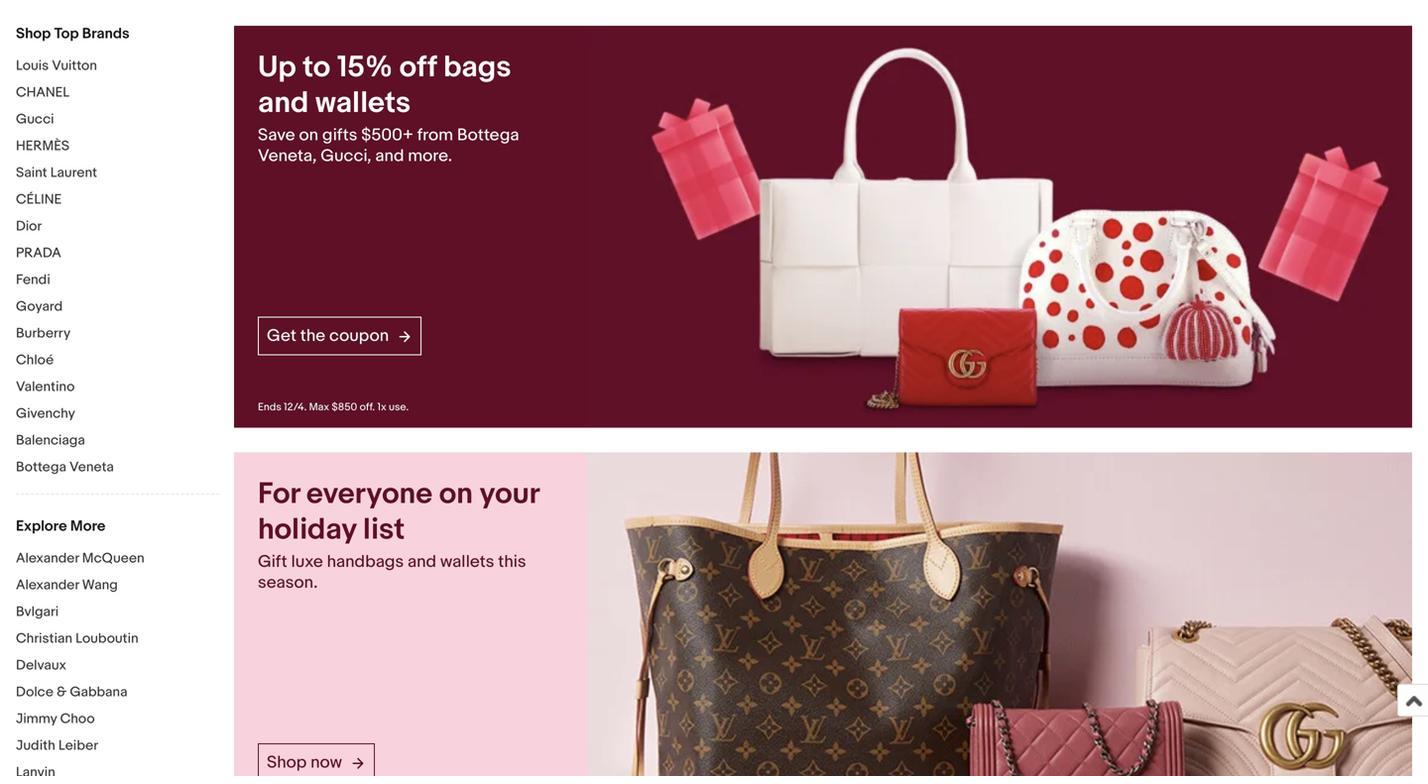 Task type: locate. For each thing, give the bounding box(es) containing it.
up
[[258, 50, 296, 85]]

2 horizontal spatial and
[[408, 552, 436, 573]]

balenciaga link
[[16, 432, 219, 451]]

valentino
[[16, 379, 75, 396]]

1 horizontal spatial and
[[375, 146, 404, 167]]

and left more.
[[375, 146, 404, 167]]

judith leiber link
[[16, 738, 219, 757]]

chloé
[[16, 352, 54, 369]]

shop left now
[[267, 753, 307, 774]]

up to 15% off bags and wallets image
[[588, 26, 1413, 428]]

1 vertical spatial bottega
[[16, 459, 66, 476]]

bottega down balenciaga
[[16, 459, 66, 476]]

brands
[[82, 25, 130, 43]]

1 vertical spatial alexander
[[16, 577, 79, 594]]

and right "handbags"
[[408, 552, 436, 573]]

wallets inside the up to 15% off bags and wallets save on gifts $500+ from bottega veneta, gucci, and more.
[[315, 85, 411, 121]]

0 vertical spatial bottega
[[457, 125, 519, 146]]

on left gifts
[[299, 125, 318, 146]]

louis vuitton chanel gucci hermès saint laurent céline dior prada fendi goyard burberry chloé valentino givenchy balenciaga bottega veneta
[[16, 58, 114, 476]]

wallets left this
[[440, 552, 494, 573]]

shop for shop top brands
[[16, 25, 51, 43]]

max
[[309, 401, 329, 414]]

get
[[267, 326, 297, 347]]

wallets
[[315, 85, 411, 121], [440, 552, 494, 573]]

1 horizontal spatial on
[[439, 476, 473, 512]]

1 vertical spatial shop
[[267, 753, 307, 774]]

wallets up gifts
[[315, 85, 411, 121]]

to
[[303, 50, 331, 85]]

1 vertical spatial on
[[439, 476, 473, 512]]

1x
[[377, 401, 386, 414]]

season.
[[258, 573, 318, 594]]

hermès
[[16, 138, 69, 155]]

and
[[258, 85, 309, 121], [375, 146, 404, 167], [408, 552, 436, 573]]

handbags
[[327, 552, 404, 573]]

and up save
[[258, 85, 309, 121]]

christian louboutin link
[[16, 631, 219, 650]]

0 vertical spatial and
[[258, 85, 309, 121]]

judith
[[16, 738, 55, 755]]

0 horizontal spatial on
[[299, 125, 318, 146]]

1 vertical spatial wallets
[[440, 552, 494, 573]]

bvlgari link
[[16, 604, 219, 623]]

louboutin
[[76, 631, 138, 648]]

saint
[[16, 165, 47, 182]]

veneta,
[[258, 146, 317, 167]]

alexander
[[16, 551, 79, 567], [16, 577, 79, 594]]

saint laurent link
[[16, 165, 219, 184]]

bottega
[[457, 125, 519, 146], [16, 459, 66, 476]]

1 horizontal spatial bottega
[[457, 125, 519, 146]]

1 horizontal spatial wallets
[[440, 552, 494, 573]]

from
[[417, 125, 453, 146]]

jimmy
[[16, 711, 57, 728]]

for everyone on your holiday list image
[[588, 453, 1413, 777]]

hermès link
[[16, 138, 219, 157]]

0 horizontal spatial bottega
[[16, 459, 66, 476]]

0 horizontal spatial shop
[[16, 25, 51, 43]]

on
[[299, 125, 318, 146], [439, 476, 473, 512]]

1 vertical spatial and
[[375, 146, 404, 167]]

ends
[[258, 401, 281, 414]]

valentino link
[[16, 379, 219, 398]]

0 vertical spatial alexander
[[16, 551, 79, 567]]

0 horizontal spatial wallets
[[315, 85, 411, 121]]

bottega inside the up to 15% off bags and wallets save on gifts $500+ from bottega veneta, gucci, and more.
[[457, 125, 519, 146]]

céline link
[[16, 191, 219, 210]]

0 vertical spatial shop
[[16, 25, 51, 43]]

0 vertical spatial on
[[299, 125, 318, 146]]

shop up louis
[[16, 25, 51, 43]]

2 vertical spatial and
[[408, 552, 436, 573]]

fendi link
[[16, 272, 219, 291]]

veneta
[[69, 459, 114, 476]]

save
[[258, 125, 295, 146]]

0 vertical spatial wallets
[[315, 85, 411, 121]]

alexander mcqueen alexander wang bvlgari christian louboutin delvaux dolce & gabbana jimmy choo judith leiber
[[16, 551, 145, 755]]

bottega right from
[[457, 125, 519, 146]]

off
[[399, 50, 437, 85]]

delvaux link
[[16, 658, 219, 677]]

givenchy
[[16, 406, 75, 423]]

off.
[[360, 401, 375, 414]]

alexander up 'bvlgari'
[[16, 577, 79, 594]]

shop inside main content
[[267, 753, 307, 774]]

céline
[[16, 191, 62, 208]]

main content containing up to 15% off bags and wallets
[[234, 26, 1413, 777]]

1 horizontal spatial shop
[[267, 753, 307, 774]]

2 alexander from the top
[[16, 577, 79, 594]]

alexander down explore
[[16, 551, 79, 567]]

main content
[[234, 26, 1413, 777]]

shop top brands
[[16, 25, 130, 43]]

on left your
[[439, 476, 473, 512]]

the
[[300, 326, 326, 347]]



Task type: describe. For each thing, give the bounding box(es) containing it.
shop now
[[267, 753, 342, 774]]

givenchy link
[[16, 406, 219, 425]]

&
[[57, 684, 67, 701]]

dior link
[[16, 218, 219, 237]]

12/4.
[[284, 401, 307, 414]]

chanel link
[[16, 84, 219, 103]]

louis vuitton link
[[16, 58, 219, 76]]

on inside for everyone on your holiday list gift luxe handbags and wallets this season.
[[439, 476, 473, 512]]

list
[[363, 512, 405, 548]]

holiday
[[258, 512, 356, 548]]

wallets inside for everyone on your holiday list gift luxe handbags and wallets this season.
[[440, 552, 494, 573]]

leiber
[[58, 738, 98, 755]]

prada link
[[16, 245, 219, 264]]

choo
[[60, 711, 95, 728]]

get the coupon link
[[258, 317, 422, 356]]

ends 12/4. max $850 off. 1x use.
[[258, 401, 409, 414]]

explore more
[[16, 518, 106, 536]]

everyone
[[306, 476, 433, 512]]

dolce
[[16, 684, 54, 701]]

gucci link
[[16, 111, 219, 130]]

15%
[[337, 50, 393, 85]]

up to 15% off bags and wallets save on gifts $500+ from bottega veneta, gucci, and more.
[[258, 50, 519, 167]]

explore
[[16, 518, 67, 536]]

gucci,
[[321, 146, 372, 167]]

more.
[[408, 146, 452, 167]]

on inside the up to 15% off bags and wallets save on gifts $500+ from bottega veneta, gucci, and more.
[[299, 125, 318, 146]]

shop now link
[[258, 744, 375, 777]]

delvaux
[[16, 658, 66, 675]]

chloé link
[[16, 352, 219, 371]]

goyard
[[16, 299, 63, 315]]

bags
[[444, 50, 511, 85]]

use.
[[389, 401, 409, 414]]

gifts
[[322, 125, 358, 146]]

goyard link
[[16, 299, 219, 317]]

gift
[[258, 552, 287, 573]]

0 horizontal spatial and
[[258, 85, 309, 121]]

shop for shop now
[[267, 753, 307, 774]]

gucci
[[16, 111, 54, 128]]

laurent
[[50, 165, 97, 182]]

get the coupon
[[267, 326, 389, 347]]

mcqueen
[[82, 551, 145, 567]]

dolce & gabbana link
[[16, 684, 219, 703]]

jimmy choo link
[[16, 711, 219, 730]]

bottega inside louis vuitton chanel gucci hermès saint laurent céline dior prada fendi goyard burberry chloé valentino givenchy balenciaga bottega veneta
[[16, 459, 66, 476]]

more
[[70, 518, 106, 536]]

for
[[258, 476, 300, 512]]

gabbana
[[70, 684, 127, 701]]

1 alexander from the top
[[16, 551, 79, 567]]

bvlgari
[[16, 604, 59, 621]]

now
[[311, 753, 342, 774]]

christian
[[16, 631, 72, 648]]

prada
[[16, 245, 61, 262]]

wang
[[82, 577, 118, 594]]

$500+
[[361, 125, 414, 146]]

luxe
[[291, 552, 323, 573]]

louis
[[16, 58, 49, 74]]

coupon
[[329, 326, 389, 347]]

$850
[[332, 401, 357, 414]]

chanel
[[16, 84, 70, 101]]

burberry link
[[16, 325, 219, 344]]

and inside for everyone on your holiday list gift luxe handbags and wallets this season.
[[408, 552, 436, 573]]

bottega veneta link
[[16, 459, 219, 478]]

this
[[498, 552, 526, 573]]

balenciaga
[[16, 432, 85, 449]]

alexander mcqueen link
[[16, 551, 219, 569]]

burberry
[[16, 325, 71, 342]]

fendi
[[16, 272, 50, 289]]

dior
[[16, 218, 42, 235]]

vuitton
[[52, 58, 97, 74]]

your
[[480, 476, 539, 512]]

top
[[54, 25, 79, 43]]

for everyone on your holiday list gift luxe handbags and wallets this season.
[[258, 476, 539, 594]]

alexander wang link
[[16, 577, 219, 596]]



Task type: vqa. For each thing, say whether or not it's contained in the screenshot.
Dyson V10 Animal Cordless Vacuum Cleaner | Purple | Refurbished image
no



